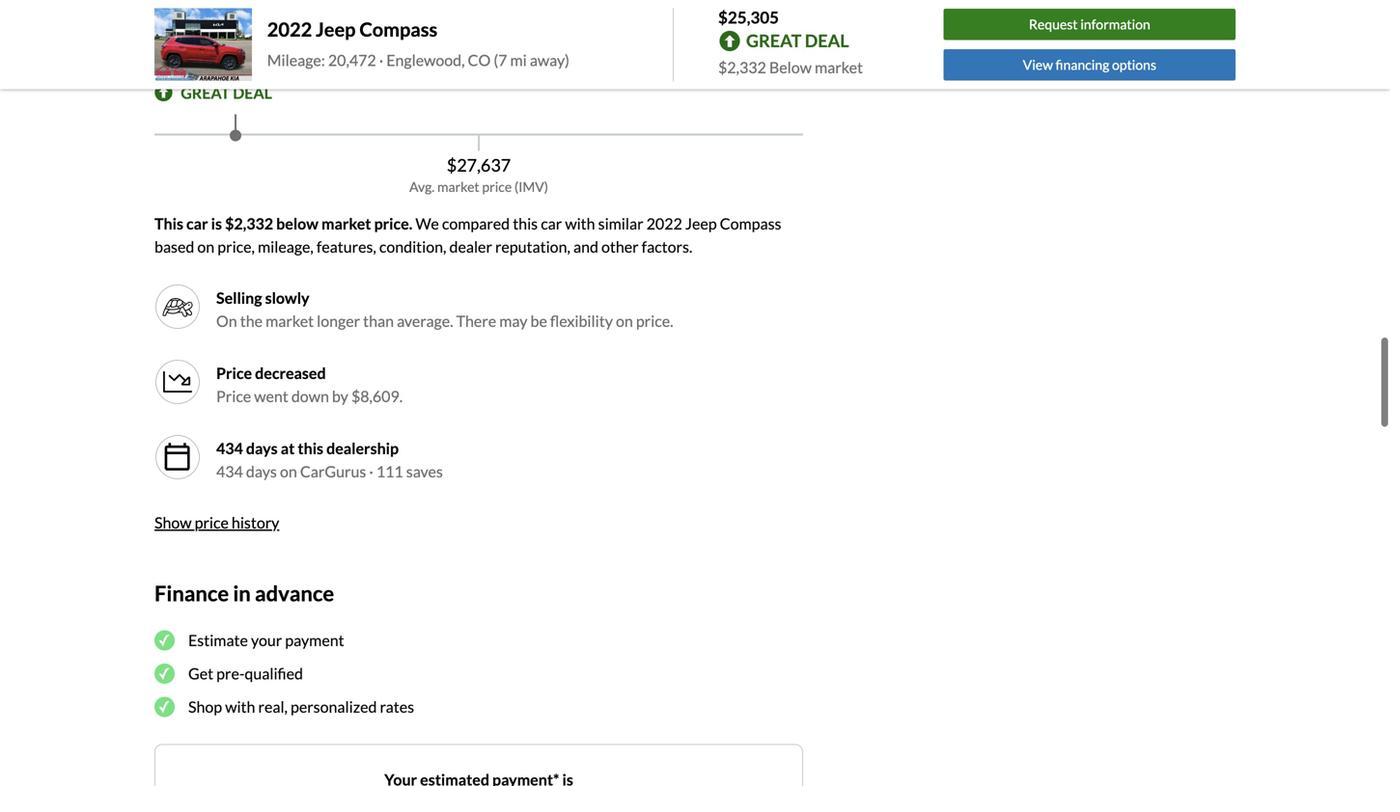 Task type: vqa. For each thing, say whether or not it's contained in the screenshot.
Austin, related to $39,998
no



Task type: describe. For each thing, give the bounding box(es) containing it.
rates
[[380, 698, 414, 717]]

finance
[[154, 581, 229, 606]]

features,
[[317, 237, 376, 256]]

mi
[[510, 51, 527, 69]]

your
[[251, 632, 282, 650]]

get
[[188, 665, 213, 684]]

at
[[281, 439, 295, 458]]

request information
[[1029, 16, 1151, 33]]

we
[[416, 214, 439, 233]]

$25,305 for $2,332
[[718, 7, 779, 27]]

options
[[1112, 56, 1157, 73]]

selling slowly image
[[154, 284, 201, 330]]

decreased
[[255, 364, 326, 383]]

$2,332 below market
[[718, 58, 863, 77]]

slowly
[[265, 288, 310, 307]]

(7
[[494, 51, 507, 69]]

this car is $2,332 below market price.
[[154, 214, 413, 233]]

compared
[[442, 214, 510, 233]]

history
[[232, 513, 279, 532]]

2 days from the top
[[246, 462, 277, 481]]

co
[[468, 51, 491, 69]]

great deal
[[746, 30, 849, 51]]

flexibility
[[550, 312, 613, 330]]

finance in advance
[[154, 581, 334, 606]]

0 vertical spatial $2,332
[[718, 58, 766, 77]]

englewood,
[[386, 51, 465, 69]]

2022 jeep compass image
[[154, 8, 252, 81]]

avg.
[[409, 178, 435, 195]]

2 price from the top
[[216, 387, 251, 406]]

get pre-qualified
[[188, 665, 303, 684]]

similar
[[598, 214, 644, 233]]

went
[[254, 387, 288, 406]]

selling slowly on the market longer than average. there may be flexibility on price.
[[216, 288, 673, 330]]

market down deal
[[815, 58, 863, 77]]

1 vertical spatial price
[[195, 513, 229, 532]]

selling
[[216, 288, 262, 307]]

on inside selling slowly on the market longer than average. there may be flexibility on price.
[[616, 312, 633, 330]]

pre-
[[216, 665, 245, 684]]

market up features,
[[322, 214, 371, 233]]

factors.
[[642, 237, 693, 256]]

below
[[276, 214, 319, 233]]

advance
[[255, 581, 334, 606]]

qualified
[[245, 665, 303, 684]]

1 vertical spatial with
[[225, 698, 255, 717]]

saves
[[406, 462, 443, 481]]

payment
[[285, 632, 344, 650]]

2 434 from the top
[[216, 462, 243, 481]]

(imv)
[[515, 178, 548, 195]]

based
[[154, 237, 194, 256]]

show price history link
[[154, 513, 279, 532]]

car inside the we compared this car with similar 2022 jeep compass based on price, mileage, features, condition, dealer reputation, and other factors.
[[541, 214, 562, 233]]

by
[[332, 387, 348, 406]]

with inside the we compared this car with similar 2022 jeep compass based on price, mileage, features, condition, dealer reputation, and other factors.
[[565, 214, 595, 233]]

deal
[[805, 30, 849, 51]]

deal
[[233, 83, 272, 102]]

in
[[233, 581, 251, 606]]

shop with real, personalized rates
[[188, 698, 414, 717]]

compass inside the we compared this car with similar 2022 jeep compass based on price, mileage, features, condition, dealer reputation, and other factors.
[[720, 214, 782, 233]]

111
[[376, 462, 403, 481]]

20,472
[[328, 51, 376, 69]]

view
[[1023, 56, 1053, 73]]

this
[[154, 214, 183, 233]]

away)
[[530, 51, 570, 69]]

great
[[181, 83, 230, 102]]

financing
[[1056, 56, 1110, 73]]

view financing options
[[1023, 56, 1157, 73]]

longer
[[317, 312, 360, 330]]

down
[[291, 387, 329, 406]]



Task type: locate. For each thing, give the bounding box(es) containing it.
0 horizontal spatial ·
[[369, 462, 373, 481]]

0 vertical spatial with
[[565, 214, 595, 233]]

2 horizontal spatial on
[[616, 312, 633, 330]]

2022 jeep compass mileage: 20,472 · englewood, co (7 mi away)
[[267, 18, 570, 69]]

$8,609.
[[351, 387, 403, 406]]

this right the at
[[298, 439, 324, 458]]

than
[[363, 312, 394, 330]]

2022 inside the we compared this car with similar 2022 jeep compass based on price, mileage, features, condition, dealer reputation, and other factors.
[[647, 214, 682, 233]]

1 horizontal spatial jeep
[[685, 214, 717, 233]]

market
[[815, 58, 863, 77], [437, 178, 480, 195], [322, 214, 371, 233], [266, 312, 314, 330]]

the
[[240, 312, 263, 330]]

jeep up factors.
[[685, 214, 717, 233]]

· right 20,472
[[379, 51, 383, 69]]

with up and
[[565, 214, 595, 233]]

car left is
[[186, 214, 208, 233]]

434
[[216, 439, 243, 458], [216, 462, 243, 481]]

· inside 434 days at this dealership 434 days on cargurus · 111 saves
[[369, 462, 373, 481]]

view financing options button
[[944, 49, 1236, 81]]

$2,332 up price, in the left top of the page
[[225, 214, 273, 233]]

0 vertical spatial price
[[216, 364, 252, 383]]

1 days from the top
[[246, 439, 278, 458]]

this up reputation,
[[513, 214, 538, 233]]

show
[[154, 513, 192, 532]]

0 vertical spatial ·
[[379, 51, 383, 69]]

this
[[513, 214, 538, 233], [298, 439, 324, 458]]

price down on
[[216, 364, 252, 383]]

estimate
[[188, 632, 248, 650]]

compass inside "2022 jeep compass mileage: 20,472 · englewood, co (7 mi away)"
[[360, 18, 438, 41]]

price decreased price went down by $8,609.
[[216, 364, 403, 406]]

cargurus
[[300, 462, 366, 481]]

car
[[186, 214, 208, 233], [541, 214, 562, 233]]

market inside $27,637 avg. market price (imv)
[[437, 178, 480, 195]]

personalized
[[291, 698, 377, 717]]

there
[[456, 312, 496, 330]]

0 horizontal spatial $25,305
[[156, 39, 270, 77]]

1 vertical spatial compass
[[720, 214, 782, 233]]

2022 up mileage:
[[267, 18, 312, 41]]

1 horizontal spatial on
[[280, 462, 297, 481]]

price
[[482, 178, 512, 195], [195, 513, 229, 532]]

and
[[574, 237, 599, 256]]

0 vertical spatial price.
[[374, 214, 413, 233]]

estimate your payment
[[188, 632, 344, 650]]

1 horizontal spatial 2022
[[647, 214, 682, 233]]

0 horizontal spatial car
[[186, 214, 208, 233]]

great deal
[[181, 83, 272, 102]]

2022 inside "2022 jeep compass mileage: 20,472 · englewood, co (7 mi away)"
[[267, 18, 312, 41]]

on
[[216, 312, 237, 330]]

jeep up 20,472
[[316, 18, 356, 41]]

may
[[499, 312, 528, 330]]

on inside 434 days at this dealership 434 days on cargurus · 111 saves
[[280, 462, 297, 481]]

market down slowly
[[266, 312, 314, 330]]

$27,637 avg. market price (imv)
[[409, 154, 548, 195]]

$27,637
[[447, 154, 511, 176]]

this inside the we compared this car with similar 2022 jeep compass based on price, mileage, features, condition, dealer reputation, and other factors.
[[513, 214, 538, 233]]

mileage,
[[258, 237, 314, 256]]

average.
[[397, 312, 453, 330]]

1 vertical spatial price
[[216, 387, 251, 406]]

jeep inside the we compared this car with similar 2022 jeep compass based on price, mileage, features, condition, dealer reputation, and other factors.
[[685, 214, 717, 233]]

0 vertical spatial jeep
[[316, 18, 356, 41]]

0 horizontal spatial 2022
[[267, 18, 312, 41]]

this inside 434 days at this dealership 434 days on cargurus · 111 saves
[[298, 439, 324, 458]]

other
[[602, 237, 639, 256]]

0 horizontal spatial on
[[197, 237, 215, 256]]

price
[[216, 364, 252, 383], [216, 387, 251, 406]]

0 horizontal spatial compass
[[360, 18, 438, 41]]

price. up condition, on the top of the page
[[374, 214, 413, 233]]

price right show
[[195, 513, 229, 532]]

below
[[769, 58, 812, 77]]

dealer
[[450, 237, 492, 256]]

1 horizontal spatial price.
[[636, 312, 673, 330]]

request
[[1029, 16, 1078, 33]]

0 horizontal spatial price.
[[374, 214, 413, 233]]

selling slowly image
[[162, 291, 193, 322]]

is
[[211, 214, 222, 233]]

great deal image
[[154, 84, 173, 102]]

with left real,
[[225, 698, 255, 717]]

1 horizontal spatial compass
[[720, 214, 782, 233]]

days
[[246, 439, 278, 458], [246, 462, 277, 481]]

1 horizontal spatial with
[[565, 214, 595, 233]]

1 vertical spatial on
[[616, 312, 633, 330]]

on down the at
[[280, 462, 297, 481]]

request information button
[[944, 9, 1236, 40]]

price. inside selling slowly on the market longer than average. there may be flexibility on price.
[[636, 312, 673, 330]]

0 vertical spatial 2022
[[267, 18, 312, 41]]

$25,305 for great deal
[[156, 39, 270, 77]]

price inside $27,637 avg. market price (imv)
[[482, 178, 512, 195]]

2022
[[267, 18, 312, 41], [647, 214, 682, 233]]

· left the 111
[[369, 462, 373, 481]]

1 car from the left
[[186, 214, 208, 233]]

$2,332
[[718, 58, 766, 77], [225, 214, 273, 233]]

price,
[[218, 237, 255, 256]]

1 horizontal spatial ·
[[379, 51, 383, 69]]

1 vertical spatial 2022
[[647, 214, 682, 233]]

car up reputation,
[[541, 214, 562, 233]]

·
[[379, 51, 383, 69], [369, 462, 373, 481]]

on right flexibility
[[616, 312, 633, 330]]

434 days at this dealership image
[[154, 434, 201, 481], [162, 442, 193, 473]]

mileage:
[[267, 51, 325, 69]]

price decreased image
[[154, 359, 201, 405], [162, 367, 193, 398]]

0 vertical spatial this
[[513, 214, 538, 233]]

0 vertical spatial compass
[[360, 18, 438, 41]]

1 horizontal spatial car
[[541, 214, 562, 233]]

1 horizontal spatial $25,305
[[718, 7, 779, 27]]

we compared this car with similar 2022 jeep compass based on price, mileage, features, condition, dealer reputation, and other factors.
[[154, 214, 782, 256]]

2 vertical spatial on
[[280, 462, 297, 481]]

price. right flexibility
[[636, 312, 673, 330]]

434 days at this dealership 434 days on cargurus · 111 saves
[[216, 439, 443, 481]]

1 vertical spatial $2,332
[[225, 214, 273, 233]]

compass
[[360, 18, 438, 41], [720, 214, 782, 233]]

information
[[1081, 16, 1151, 33]]

on down is
[[197, 237, 215, 256]]

on inside the we compared this car with similar 2022 jeep compass based on price, mileage, features, condition, dealer reputation, and other factors.
[[197, 237, 215, 256]]

dealership
[[326, 439, 399, 458]]

1 price from the top
[[216, 364, 252, 383]]

reputation,
[[495, 237, 571, 256]]

price left went
[[216, 387, 251, 406]]

show price history
[[154, 513, 279, 532]]

2022 up factors.
[[647, 214, 682, 233]]

0 vertical spatial 434
[[216, 439, 243, 458]]

1 vertical spatial price.
[[636, 312, 673, 330]]

434 up show price history link
[[216, 462, 243, 481]]

jeep
[[316, 18, 356, 41], [685, 214, 717, 233]]

1 vertical spatial this
[[298, 439, 324, 458]]

1 vertical spatial $25,305
[[156, 39, 270, 77]]

be
[[531, 312, 547, 330]]

price down the $27,637 at the left top of the page
[[482, 178, 512, 195]]

0 horizontal spatial with
[[225, 698, 255, 717]]

jeep inside "2022 jeep compass mileage: 20,472 · englewood, co (7 mi away)"
[[316, 18, 356, 41]]

0 horizontal spatial $2,332
[[225, 214, 273, 233]]

0 horizontal spatial jeep
[[316, 18, 356, 41]]

days up history
[[246, 462, 277, 481]]

0 vertical spatial price
[[482, 178, 512, 195]]

on
[[197, 237, 215, 256], [616, 312, 633, 330], [280, 462, 297, 481]]

0 vertical spatial $25,305
[[718, 7, 779, 27]]

days left the at
[[246, 439, 278, 458]]

market down the $27,637 at the left top of the page
[[437, 178, 480, 195]]

0 vertical spatial on
[[197, 237, 215, 256]]

1 vertical spatial ·
[[369, 462, 373, 481]]

1 434 from the top
[[216, 439, 243, 458]]

$25,305
[[718, 7, 779, 27], [156, 39, 270, 77]]

market inside selling slowly on the market longer than average. there may be flexibility on price.
[[266, 312, 314, 330]]

1 vertical spatial jeep
[[685, 214, 717, 233]]

$2,332 down great
[[718, 58, 766, 77]]

real,
[[258, 698, 288, 717]]

434 left the at
[[216, 439, 243, 458]]

with
[[565, 214, 595, 233], [225, 698, 255, 717]]

1 vertical spatial days
[[246, 462, 277, 481]]

condition,
[[379, 237, 447, 256]]

0 horizontal spatial this
[[298, 439, 324, 458]]

great
[[746, 30, 802, 51]]

1 horizontal spatial price
[[482, 178, 512, 195]]

0 horizontal spatial price
[[195, 513, 229, 532]]

0 vertical spatial days
[[246, 439, 278, 458]]

1 horizontal spatial $2,332
[[718, 58, 766, 77]]

2 car from the left
[[541, 214, 562, 233]]

1 vertical spatial 434
[[216, 462, 243, 481]]

shop
[[188, 698, 222, 717]]

· inside "2022 jeep compass mileage: 20,472 · englewood, co (7 mi away)"
[[379, 51, 383, 69]]

1 horizontal spatial this
[[513, 214, 538, 233]]



